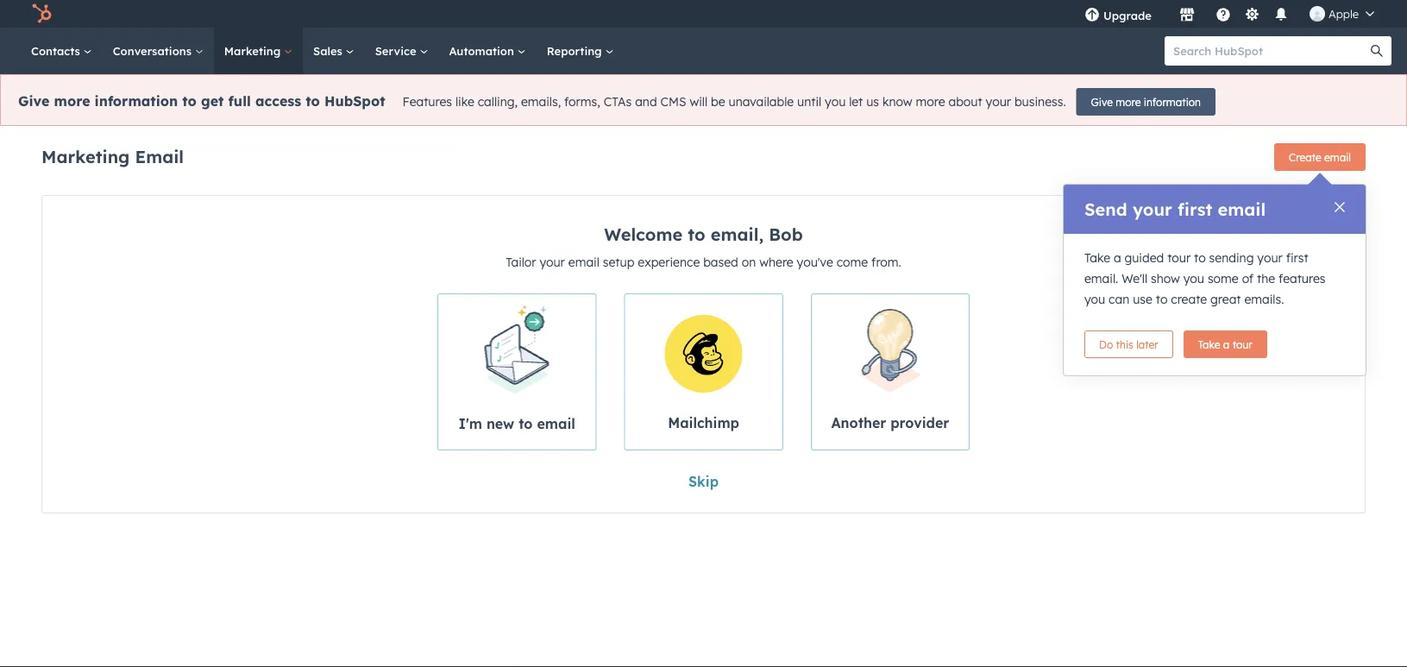 Task type: describe. For each thing, give the bounding box(es) containing it.
experience
[[638, 255, 700, 270]]

help button
[[1209, 0, 1238, 28]]

to right access
[[306, 93, 320, 110]]

create
[[1289, 151, 1322, 164]]

unavailable
[[729, 94, 794, 109]]

marketing link
[[214, 28, 303, 74]]

business.
[[1015, 94, 1066, 109]]

guided
[[1125, 250, 1164, 265]]

do this later button
[[1085, 330, 1173, 358]]

forms,
[[564, 94, 600, 109]]

email inside button
[[1325, 151, 1351, 164]]

search image
[[1371, 45, 1383, 57]]

give for give more information
[[1091, 95, 1113, 108]]

do
[[1099, 338, 1113, 351]]

tailor
[[506, 255, 536, 270]]

automation link
[[439, 28, 536, 74]]

to left the "sending"
[[1194, 250, 1206, 265]]

us
[[867, 94, 879, 109]]

take a tour
[[1198, 338, 1253, 351]]

send your first email
[[1085, 198, 1266, 220]]

hubspot
[[324, 93, 385, 110]]

marketplaces button
[[1169, 0, 1205, 28]]

and
[[635, 94, 657, 109]]

mailchimp
[[668, 414, 740, 431]]

some
[[1208, 271, 1239, 286]]

1 horizontal spatial you
[[1085, 292, 1106, 307]]

be
[[711, 94, 725, 109]]

apple
[[1329, 6, 1359, 21]]

i'm
[[459, 415, 482, 432]]

conversations link
[[102, 28, 214, 74]]

another provider
[[831, 414, 949, 431]]

the
[[1257, 271, 1276, 286]]

search button
[[1363, 36, 1392, 66]]

of
[[1242, 271, 1254, 286]]

reporting
[[547, 44, 605, 58]]

create email button
[[1275, 143, 1366, 171]]

a for tour
[[1223, 338, 1230, 351]]

contacts link
[[21, 28, 102, 74]]

like
[[456, 94, 474, 109]]

email left setup at the top of page
[[568, 255, 600, 270]]

tour inside take a guided tour to sending your first email. we'll show you some of the features you can use to create great emails.
[[1168, 250, 1191, 265]]

contacts
[[31, 44, 83, 58]]

your right about
[[986, 94, 1011, 109]]

full
[[228, 93, 251, 110]]

upgrade
[[1104, 8, 1152, 22]]

get
[[201, 93, 224, 110]]

calling,
[[478, 94, 518, 109]]

features
[[1279, 271, 1326, 286]]

to up "tailor your email setup experience based on where you've come from."
[[688, 223, 706, 245]]

ctas
[[604, 94, 632, 109]]

provider
[[891, 414, 949, 431]]

you've
[[797, 255, 833, 270]]

give for give more information to get full access to hubspot
[[18, 93, 50, 110]]

marketing email banner
[[41, 138, 1366, 178]]

notifications button
[[1267, 0, 1296, 28]]

this
[[1116, 338, 1134, 351]]

marketing email
[[41, 145, 184, 167]]

close image
[[1335, 202, 1345, 212]]

features
[[403, 94, 452, 109]]

we'll
[[1122, 271, 1148, 286]]

welcome to email, bob
[[604, 223, 803, 245]]

conversations
[[113, 44, 195, 58]]

show
[[1151, 271, 1180, 286]]

menu containing apple
[[1072, 0, 1387, 28]]

email inside option
[[537, 415, 575, 432]]

upgrade image
[[1085, 8, 1100, 23]]

about
[[949, 94, 983, 109]]

automation
[[449, 44, 518, 58]]

1 horizontal spatial more
[[916, 94, 945, 109]]

new
[[487, 415, 514, 432]]

based
[[703, 255, 738, 270]]

service
[[375, 44, 420, 58]]

Another provider checkbox
[[811, 293, 970, 450]]

will
[[690, 94, 708, 109]]

welcome
[[604, 223, 683, 245]]



Task type: vqa. For each thing, say whether or not it's contained in the screenshot.
"User Guides" element
no



Task type: locate. For each thing, give the bounding box(es) containing it.
cms
[[661, 94, 686, 109]]

1 horizontal spatial tour
[[1233, 338, 1253, 351]]

0 horizontal spatial give
[[18, 93, 50, 110]]

a up email.
[[1114, 250, 1121, 265]]

another
[[831, 414, 886, 431]]

email
[[1325, 151, 1351, 164], [1218, 198, 1266, 220], [568, 255, 600, 270], [537, 415, 575, 432]]

your right tailor
[[540, 255, 565, 270]]

tour
[[1168, 250, 1191, 265], [1233, 338, 1253, 351]]

0 vertical spatial you
[[825, 94, 846, 109]]

0 vertical spatial tour
[[1168, 250, 1191, 265]]

0 horizontal spatial marketing
[[41, 145, 130, 167]]

marketplaces image
[[1180, 8, 1195, 23]]

on
[[742, 255, 756, 270]]

1 horizontal spatial marketing
[[224, 44, 284, 58]]

1 vertical spatial tour
[[1233, 338, 1253, 351]]

1 vertical spatial you
[[1184, 271, 1205, 286]]

do this later
[[1099, 338, 1159, 351]]

give
[[18, 93, 50, 110], [1091, 95, 1113, 108]]

you up create at the right of page
[[1184, 271, 1205, 286]]

sales link
[[303, 28, 365, 74]]

apple button
[[1300, 0, 1385, 28]]

more
[[54, 93, 90, 110], [916, 94, 945, 109], [1116, 95, 1141, 108]]

menu item
[[1164, 0, 1167, 28]]

to left get
[[182, 93, 197, 110]]

0 vertical spatial take
[[1085, 250, 1111, 265]]

take a tour button
[[1184, 330, 1267, 358]]

marketing
[[224, 44, 284, 58], [41, 145, 130, 167]]

a
[[1114, 250, 1121, 265], [1223, 338, 1230, 351]]

service link
[[365, 28, 439, 74]]

i'm new to email
[[459, 415, 575, 432]]

know
[[883, 94, 913, 109]]

1 vertical spatial marketing
[[41, 145, 130, 167]]

skip
[[689, 473, 719, 490]]

setup
[[603, 255, 635, 270]]

to right use
[[1156, 292, 1168, 307]]

first up the "sending"
[[1178, 198, 1213, 220]]

more for give more information to get full access to hubspot
[[54, 93, 90, 110]]

marketing up full
[[224, 44, 284, 58]]

marketing inside "link"
[[224, 44, 284, 58]]

information for give more information
[[1144, 95, 1201, 108]]

you left let
[[825, 94, 846, 109]]

0 vertical spatial a
[[1114, 250, 1121, 265]]

tour up show
[[1168, 250, 1191, 265]]

information
[[95, 93, 178, 110], [1144, 95, 1201, 108]]

hubspot image
[[31, 3, 52, 24]]

0 vertical spatial marketing
[[224, 44, 284, 58]]

marketing left email
[[41, 145, 130, 167]]

let
[[849, 94, 863, 109]]

your right send
[[1133, 198, 1173, 220]]

sales
[[313, 44, 346, 58]]

first
[[1178, 198, 1213, 220], [1286, 250, 1309, 265]]

tour down great
[[1233, 338, 1253, 351]]

create
[[1171, 292, 1207, 307]]

email right create
[[1325, 151, 1351, 164]]

more inside 'give more information' link
[[1116, 95, 1141, 108]]

give right business.
[[1091, 95, 1113, 108]]

Search HubSpot search field
[[1165, 36, 1376, 66]]

to inside option
[[519, 415, 533, 432]]

where
[[760, 255, 794, 270]]

send
[[1085, 198, 1128, 220]]

email right new
[[537, 415, 575, 432]]

1 horizontal spatial a
[[1223, 338, 1230, 351]]

0 horizontal spatial first
[[1178, 198, 1213, 220]]

later
[[1137, 338, 1159, 351]]

1 horizontal spatial information
[[1144, 95, 1201, 108]]

information for give more information to get full access to hubspot
[[95, 93, 178, 110]]

hubspot link
[[21, 3, 65, 24]]

1 horizontal spatial give
[[1091, 95, 1113, 108]]

your up the
[[1258, 250, 1283, 265]]

until
[[797, 94, 822, 109]]

email.
[[1085, 271, 1119, 286]]

features like calling, emails, forms, ctas and cms will be unavailable until you let us know more about your business.
[[403, 94, 1066, 109]]

marketing for marketing email
[[41, 145, 130, 167]]

1 horizontal spatial take
[[1198, 338, 1221, 351]]

tailor your email setup experience based on where you've come from.
[[506, 255, 902, 270]]

a for guided
[[1114, 250, 1121, 265]]

take down great
[[1198, 338, 1221, 351]]

take for take a guided tour to sending your first email. we'll show you some of the features you can use to create great emails.
[[1085, 250, 1111, 265]]

tour inside button
[[1233, 338, 1253, 351]]

menu
[[1072, 0, 1387, 28]]

use
[[1133, 292, 1153, 307]]

1 vertical spatial first
[[1286, 250, 1309, 265]]

0 horizontal spatial take
[[1085, 250, 1111, 265]]

marketing inside banner
[[41, 145, 130, 167]]

reporting link
[[536, 28, 624, 74]]

give down contacts
[[18, 93, 50, 110]]

take a guided tour to sending your first email. we'll show you some of the features you can use to create great emails.
[[1085, 250, 1326, 307]]

emails.
[[1245, 292, 1284, 307]]

give more information
[[1091, 95, 1201, 108]]

take
[[1085, 250, 1111, 265], [1198, 338, 1221, 351]]

bob builder image
[[1310, 6, 1325, 22]]

sending
[[1209, 250, 1254, 265]]

help image
[[1216, 8, 1231, 23]]

take up email.
[[1085, 250, 1111, 265]]

0 horizontal spatial tour
[[1168, 250, 1191, 265]]

notifications image
[[1274, 8, 1289, 23]]

you down email.
[[1085, 292, 1106, 307]]

access
[[255, 93, 301, 110]]

emails,
[[521, 94, 561, 109]]

0 horizontal spatial you
[[825, 94, 846, 109]]

create email
[[1289, 151, 1351, 164]]

give more information to get full access to hubspot
[[18, 93, 385, 110]]

a down great
[[1223, 338, 1230, 351]]

marketing for marketing
[[224, 44, 284, 58]]

give more information link
[[1077, 88, 1216, 116]]

another provider link
[[811, 293, 970, 450]]

bob
[[769, 223, 803, 245]]

to right new
[[519, 415, 533, 432]]

take for take a tour
[[1198, 338, 1221, 351]]

your inside take a guided tour to sending your first email. we'll show you some of the features you can use to create great emails.
[[1258, 250, 1283, 265]]

your
[[986, 94, 1011, 109], [1133, 198, 1173, 220], [1258, 250, 1283, 265], [540, 255, 565, 270]]

you
[[825, 94, 846, 109], [1184, 271, 1205, 286], [1085, 292, 1106, 307]]

come
[[837, 255, 868, 270]]

more for give more information
[[1116, 95, 1141, 108]]

first inside take a guided tour to sending your first email. we'll show you some of the features you can use to create great emails.
[[1286, 250, 1309, 265]]

skip button
[[689, 471, 719, 492]]

email
[[135, 145, 184, 167]]

1 horizontal spatial first
[[1286, 250, 1309, 265]]

a inside take a guided tour to sending your first email. we'll show you some of the features you can use to create great emails.
[[1114, 250, 1121, 265]]

1 vertical spatial a
[[1223, 338, 1230, 351]]

settings link
[[1242, 5, 1263, 23]]

email,
[[711, 223, 764, 245]]

from.
[[872, 255, 902, 270]]

take inside take a guided tour to sending your first email. we'll show you some of the features you can use to create great emails.
[[1085, 250, 1111, 265]]

take inside button
[[1198, 338, 1221, 351]]

1 vertical spatial take
[[1198, 338, 1221, 351]]

great
[[1211, 292, 1241, 307]]

Mailchimp checkbox
[[624, 293, 783, 450]]

2 horizontal spatial you
[[1184, 271, 1205, 286]]

email up the "sending"
[[1218, 198, 1266, 220]]

2 vertical spatial you
[[1085, 292, 1106, 307]]

0 horizontal spatial a
[[1114, 250, 1121, 265]]

0 horizontal spatial more
[[54, 93, 90, 110]]

2 horizontal spatial more
[[1116, 95, 1141, 108]]

settings image
[[1245, 7, 1260, 23]]

first up features
[[1286, 250, 1309, 265]]

0 horizontal spatial information
[[95, 93, 178, 110]]

I'm new to email checkbox
[[437, 293, 597, 450]]

0 vertical spatial first
[[1178, 198, 1213, 220]]

a inside button
[[1223, 338, 1230, 351]]

to
[[182, 93, 197, 110], [306, 93, 320, 110], [688, 223, 706, 245], [1194, 250, 1206, 265], [1156, 292, 1168, 307], [519, 415, 533, 432]]

can
[[1109, 292, 1130, 307]]



